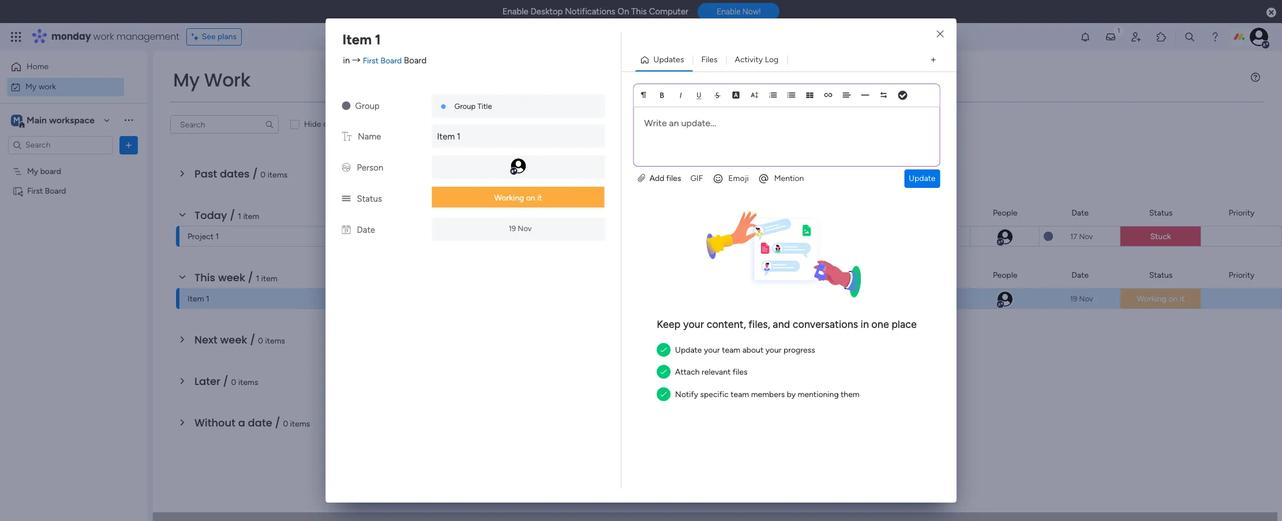 Task type: describe. For each thing, give the bounding box(es) containing it.
board right first board link
[[404, 55, 427, 66]]

updates button
[[636, 51, 693, 69]]

people for /
[[993, 270, 1018, 280]]

→
[[352, 55, 361, 66]]

items inside later / 0 items
[[238, 378, 258, 388]]

first inside "list box"
[[27, 186, 43, 196]]

0 vertical spatial item
[[343, 31, 372, 48]]

1 horizontal spatial it
[[1180, 294, 1185, 304]]

1 vertical spatial this
[[194, 271, 215, 285]]

emoji button
[[708, 170, 753, 188]]

monday work management
[[51, 30, 179, 43]]

jacob simon image
[[1250, 28, 1268, 46]]

&bull; bullets image
[[787, 91, 796, 99]]

members
[[751, 390, 785, 400]]

1 horizontal spatial board
[[767, 233, 788, 242]]

0 inside past dates / 0 items
[[260, 170, 266, 180]]

first inside in → first board board
[[363, 56, 379, 66]]

home button
[[7, 58, 124, 76]]

see
[[202, 32, 216, 42]]

files button
[[693, 51, 726, 69]]

item inside the this week / 1 item
[[261, 274, 277, 284]]

invite members image
[[1131, 31, 1142, 43]]

my work
[[25, 82, 56, 91]]

date for 1
[[1072, 208, 1089, 218]]

my work
[[173, 67, 251, 93]]

0 inside next week / 0 items
[[258, 336, 263, 346]]

my board link
[[753, 227, 859, 248]]

first board link
[[363, 56, 402, 66]]

team for about
[[722, 346, 741, 356]]

1 horizontal spatial working
[[1137, 294, 1167, 304]]

today
[[194, 208, 227, 223]]

bold image
[[658, 91, 666, 99]]

v2 multiple person column image
[[342, 163, 351, 173]]

dapulse attachment image
[[638, 174, 645, 184]]

first board
[[27, 186, 66, 196]]

1 inside today / 1 item
[[238, 212, 241, 222]]

plans
[[218, 32, 237, 42]]

status for today /
[[1149, 208, 1173, 218]]

one
[[872, 319, 889, 331]]

italic image
[[677, 91, 685, 99]]

keep your content, files, and conversations in one place
[[657, 319, 917, 331]]

desktop
[[531, 6, 563, 17]]

management
[[116, 30, 179, 43]]

attach
[[675, 368, 700, 378]]

activity
[[735, 55, 763, 65]]

without
[[194, 416, 235, 431]]

now!
[[743, 7, 761, 16]]

dapulse date column image
[[342, 225, 351, 235]]

emoji
[[728, 174, 749, 184]]

your for content,
[[683, 319, 704, 331]]

later / 0 items
[[194, 375, 258, 389]]

it inside dialog
[[537, 193, 542, 203]]

week for next
[[220, 333, 247, 347]]

activity log
[[735, 55, 779, 65]]

0 inside "without a date / 0 items"
[[283, 420, 288, 429]]

add view image
[[931, 56, 936, 64]]

stuck
[[1150, 232, 1171, 242]]

hide
[[304, 119, 321, 129]]

person
[[357, 163, 383, 173]]

1 image
[[1114, 24, 1124, 37]]

done
[[323, 119, 342, 129]]

1 inside the this week / 1 item
[[256, 274, 259, 284]]

enable for enable now!
[[717, 7, 741, 16]]

group for group
[[355, 101, 380, 111]]

home
[[27, 62, 49, 72]]

them
[[841, 390, 860, 400]]

notify specific team members by mentioning them
[[675, 390, 860, 400]]

people for 1
[[993, 208, 1018, 218]]

in → first board board
[[343, 55, 427, 66]]

1 vertical spatial on
[[1169, 294, 1178, 304]]

list box containing my board
[[0, 159, 147, 357]]

content,
[[707, 319, 746, 331]]

files
[[701, 55, 718, 65]]

notifications
[[565, 6, 616, 17]]

nov inside item 1 dialog
[[518, 224, 532, 233]]

group title
[[454, 102, 492, 111]]

keep
[[657, 319, 681, 331]]

0 vertical spatial item 1
[[343, 31, 381, 48]]

m
[[13, 115, 20, 125]]

work for my
[[38, 82, 56, 91]]

apps image
[[1156, 31, 1167, 43]]

title
[[478, 102, 492, 111]]

main
[[27, 115, 47, 126]]

project
[[188, 232, 214, 242]]

update your team about your progress
[[675, 346, 815, 356]]

format image
[[640, 91, 648, 99]]

board up my board link
[[796, 208, 817, 218]]

17 nov
[[1070, 232, 1093, 241]]

19 nov inside item 1 dialog
[[509, 224, 532, 233]]

Search in workspace field
[[24, 139, 96, 152]]

later
[[194, 375, 220, 389]]

mention
[[774, 174, 804, 184]]

place
[[892, 319, 917, 331]]

computer
[[649, 6, 689, 17]]

specific
[[700, 390, 729, 400]]

board inside "list box"
[[40, 166, 61, 176]]

status for this week /
[[1149, 270, 1173, 280]]

name
[[358, 132, 381, 142]]

work
[[204, 67, 251, 93]]

log
[[765, 55, 779, 65]]

attach relevant files
[[675, 368, 748, 378]]

next week / 0 items
[[194, 333, 285, 347]]

date
[[248, 416, 272, 431]]

relevant
[[702, 368, 731, 378]]

v2 status image
[[342, 194, 351, 204]]

by
[[787, 390, 796, 400]]



Task type: locate. For each thing, give the bounding box(es) containing it.
without a date / 0 items
[[194, 416, 310, 431]]

see plans button
[[186, 28, 242, 46]]

0 horizontal spatial work
[[38, 82, 56, 91]]

0 vertical spatial board
[[40, 166, 61, 176]]

0 vertical spatial working on it
[[494, 193, 542, 203]]

0 vertical spatial update
[[909, 174, 936, 184]]

1 vertical spatial work
[[38, 82, 56, 91]]

board right →
[[381, 56, 402, 66]]

past dates / 0 items
[[194, 167, 288, 181]]

week
[[218, 271, 245, 285], [220, 333, 247, 347]]

your
[[683, 319, 704, 331], [704, 346, 720, 356], [766, 346, 782, 356]]

0 vertical spatial in
[[343, 55, 350, 66]]

item
[[343, 31, 372, 48], [437, 132, 455, 142], [188, 294, 204, 304]]

notifications image
[[1080, 31, 1091, 43]]

items inside "without a date / 0 items"
[[290, 420, 310, 429]]

1 vertical spatial working on it
[[1137, 294, 1185, 304]]

list box
[[0, 159, 147, 357]]

people
[[993, 208, 1018, 218], [993, 270, 1018, 280]]

date right dapulse date column 'icon'
[[357, 225, 375, 235]]

date down 17 nov
[[1072, 270, 1089, 280]]

mention button
[[753, 170, 809, 188]]

1
[[375, 31, 381, 48], [457, 132, 461, 142], [238, 212, 241, 222], [216, 232, 219, 242], [256, 274, 259, 284], [206, 294, 209, 304]]

priority for /
[[1229, 270, 1255, 280]]

19 inside item 1 dialog
[[509, 224, 516, 233]]

update for update your team about your progress
[[675, 346, 702, 356]]

0 vertical spatial 19
[[509, 224, 516, 233]]

1 vertical spatial in
[[861, 319, 869, 331]]

1 vertical spatial update
[[675, 346, 702, 356]]

files,
[[749, 319, 770, 331]]

enable for enable desktop notifications on this computer
[[502, 6, 529, 17]]

0 horizontal spatial item 1
[[188, 294, 209, 304]]

None search field
[[170, 115, 279, 134]]

work down home
[[38, 82, 56, 91]]

in
[[343, 55, 350, 66], [861, 319, 869, 331]]

0 vertical spatial status
[[357, 194, 382, 204]]

1 horizontal spatial in
[[861, 319, 869, 331]]

monday
[[51, 30, 91, 43]]

past
[[194, 167, 217, 181]]

item 1 up next
[[188, 294, 209, 304]]

see plans
[[202, 32, 237, 42]]

enable now! button
[[698, 3, 780, 20]]

0 vertical spatial item
[[243, 212, 259, 222]]

group
[[355, 101, 380, 111], [454, 102, 476, 111]]

files right add at top
[[666, 174, 681, 184]]

1 horizontal spatial on
[[1169, 294, 1178, 304]]

enable desktop notifications on this computer
[[502, 6, 689, 17]]

rtl ltr image
[[880, 91, 888, 99]]

1 vertical spatial first
[[27, 186, 43, 196]]

date inside item 1 dialog
[[357, 225, 375, 235]]

2 people from the top
[[993, 270, 1018, 280]]

hide done items
[[304, 119, 363, 129]]

and
[[773, 319, 790, 331]]

notify
[[675, 390, 698, 400]]

about
[[743, 346, 764, 356]]

working inside item 1 dialog
[[494, 193, 524, 203]]

option
[[0, 161, 147, 163]]

1 vertical spatial working
[[1137, 294, 1167, 304]]

gif
[[691, 174, 703, 184]]

19 nov
[[509, 224, 532, 233], [1070, 295, 1093, 303]]

item 1 dialog
[[0, 0, 1282, 522]]

my board inside "list box"
[[27, 166, 61, 176]]

2 horizontal spatial item 1
[[437, 132, 461, 142]]

1 vertical spatial files
[[733, 368, 748, 378]]

2 vertical spatial item 1
[[188, 294, 209, 304]]

0 vertical spatial on
[[526, 193, 535, 203]]

week down project 1
[[218, 271, 245, 285]]

status
[[357, 194, 382, 204], [1149, 208, 1173, 218], [1149, 270, 1173, 280]]

your for team
[[704, 346, 720, 356]]

board
[[404, 55, 427, 66], [381, 56, 402, 66], [45, 186, 66, 196], [796, 208, 817, 218], [796, 270, 817, 280]]

0 vertical spatial 19 nov
[[509, 224, 532, 233]]

update inside update button
[[909, 174, 936, 184]]

item 1 down group title
[[437, 132, 461, 142]]

2 vertical spatial item
[[188, 294, 204, 304]]

priority
[[1229, 208, 1255, 218], [1229, 270, 1255, 280]]

dapulse text column image
[[342, 132, 352, 142]]

line image
[[861, 91, 869, 99]]

item
[[243, 212, 259, 222], [261, 274, 277, 284]]

1 horizontal spatial item
[[261, 274, 277, 284]]

1 vertical spatial item 1
[[437, 132, 461, 142]]

0 horizontal spatial group
[[355, 101, 380, 111]]

text color image
[[732, 91, 740, 99]]

board down my board link
[[796, 270, 817, 280]]

my work button
[[7, 78, 124, 96]]

group right v2 sun image
[[355, 101, 380, 111]]

gif button
[[686, 170, 708, 188]]

0 up later / 0 items
[[258, 336, 263, 346]]

0 horizontal spatial working
[[494, 193, 524, 203]]

workspace selection element
[[11, 113, 96, 128]]

2 horizontal spatial item
[[437, 132, 455, 142]]

date for /
[[1072, 270, 1089, 280]]

group left title
[[454, 102, 476, 111]]

my inside "list box"
[[27, 166, 38, 176]]

2 priority from the top
[[1229, 270, 1255, 280]]

link image
[[824, 91, 832, 99]]

in left one
[[861, 319, 869, 331]]

my
[[173, 67, 200, 93], [25, 82, 36, 91], [27, 166, 38, 176], [754, 233, 765, 242]]

0 horizontal spatial item
[[188, 294, 204, 304]]

in left →
[[343, 55, 350, 66]]

1 horizontal spatial my board
[[754, 233, 788, 242]]

first right shareable board "image"
[[27, 186, 43, 196]]

search everything image
[[1184, 31, 1196, 43]]

underline image
[[695, 91, 703, 99]]

board
[[40, 166, 61, 176], [767, 233, 788, 242]]

0 right later
[[231, 378, 236, 388]]

on inside item 1 dialog
[[526, 193, 535, 203]]

1 people from the top
[[993, 208, 1018, 218]]

item 1 up →
[[343, 31, 381, 48]]

this week / 1 item
[[194, 271, 277, 285]]

work inside button
[[38, 82, 56, 91]]

this right on
[[631, 6, 647, 17]]

enable now!
[[717, 7, 761, 16]]

1 vertical spatial team
[[731, 390, 749, 400]]

checklist image
[[898, 92, 907, 100]]

0 horizontal spatial this
[[194, 271, 215, 285]]

group for group title
[[454, 102, 476, 111]]

1 horizontal spatial update
[[909, 174, 936, 184]]

0 right dates
[[260, 170, 266, 180]]

1 vertical spatial status
[[1149, 208, 1173, 218]]

team right specific on the right of page
[[731, 390, 749, 400]]

date up 17 nov
[[1072, 208, 1089, 218]]

enable inside button
[[717, 7, 741, 16]]

0 vertical spatial team
[[722, 346, 741, 356]]

1 priority from the top
[[1229, 208, 1255, 218]]

dapulse close image
[[1267, 7, 1277, 18]]

0 horizontal spatial on
[[526, 193, 535, 203]]

board right shareable board "image"
[[45, 186, 66, 196]]

1 horizontal spatial item 1
[[343, 31, 381, 48]]

week for this
[[218, 271, 245, 285]]

1 vertical spatial date
[[357, 225, 375, 235]]

your up the attach relevant files
[[704, 346, 720, 356]]

status up stuck
[[1149, 208, 1173, 218]]

0 horizontal spatial 19
[[509, 224, 516, 233]]

1 vertical spatial 19 nov
[[1070, 295, 1093, 303]]

table image
[[806, 91, 814, 99]]

item up →
[[343, 31, 372, 48]]

status down stuck
[[1149, 270, 1173, 280]]

priority for 1
[[1229, 208, 1255, 218]]

0 horizontal spatial item
[[243, 212, 259, 222]]

1 horizontal spatial 19 nov
[[1070, 295, 1093, 303]]

1 horizontal spatial item
[[343, 31, 372, 48]]

item inside today / 1 item
[[243, 212, 259, 222]]

1 vertical spatial my board
[[754, 233, 788, 242]]

dates
[[220, 167, 250, 181]]

0 horizontal spatial enable
[[502, 6, 529, 17]]

team
[[722, 346, 741, 356], [731, 390, 749, 400]]

items inside past dates / 0 items
[[268, 170, 288, 180]]

0 horizontal spatial working on it
[[494, 193, 542, 203]]

board inside in → first board board
[[381, 56, 402, 66]]

first
[[363, 56, 379, 66], [27, 186, 43, 196]]

0 vertical spatial it
[[537, 193, 542, 203]]

enable left desktop on the top left
[[502, 6, 529, 17]]

1. numbers image
[[769, 91, 777, 99]]

items
[[344, 119, 363, 129], [268, 170, 288, 180], [265, 336, 285, 346], [238, 378, 258, 388], [290, 420, 310, 429]]

2 vertical spatial date
[[1072, 270, 1089, 280]]

status right the v2 status image
[[357, 194, 382, 204]]

1 vertical spatial item
[[261, 274, 277, 284]]

1 vertical spatial item
[[437, 132, 455, 142]]

help image
[[1210, 31, 1221, 43]]

0 vertical spatial priority
[[1229, 208, 1255, 218]]

on
[[618, 6, 629, 17]]

1 horizontal spatial group
[[454, 102, 476, 111]]

0 vertical spatial first
[[363, 56, 379, 66]]

progress
[[784, 346, 815, 356]]

0 horizontal spatial files
[[666, 174, 681, 184]]

updates
[[654, 55, 684, 65]]

add files
[[648, 174, 681, 184]]

work right monday
[[93, 30, 114, 43]]

0 vertical spatial files
[[666, 174, 681, 184]]

0 horizontal spatial board
[[40, 166, 61, 176]]

working on it
[[494, 193, 542, 203], [1137, 294, 1185, 304]]

my board
[[27, 166, 61, 176], [754, 233, 788, 242]]

update for update
[[909, 174, 936, 184]]

status inside item 1 dialog
[[357, 194, 382, 204]]

1 vertical spatial week
[[220, 333, 247, 347]]

my inside button
[[25, 82, 36, 91]]

strikethrough image
[[714, 91, 722, 99]]

1 horizontal spatial enable
[[717, 7, 741, 16]]

19
[[509, 224, 516, 233], [1070, 295, 1078, 303]]

item down group title
[[437, 132, 455, 142]]

files down update your team about your progress
[[733, 368, 748, 378]]

0 horizontal spatial first
[[27, 186, 43, 196]]

working on it inside item 1 dialog
[[494, 193, 542, 203]]

0 horizontal spatial it
[[537, 193, 542, 203]]

2 vertical spatial status
[[1149, 270, 1173, 280]]

conversations
[[793, 319, 858, 331]]

Filter dashboard by text search field
[[170, 115, 279, 134]]

activity log button
[[726, 51, 787, 69]]

your right keep
[[683, 319, 704, 331]]

1 horizontal spatial working on it
[[1137, 294, 1185, 304]]

size image
[[751, 91, 759, 99]]

this
[[631, 6, 647, 17], [194, 271, 215, 285]]

item up next
[[188, 294, 204, 304]]

team for members
[[731, 390, 749, 400]]

today / 1 item
[[194, 208, 259, 223]]

1 horizontal spatial this
[[631, 6, 647, 17]]

1 horizontal spatial 19
[[1070, 295, 1078, 303]]

/
[[252, 167, 258, 181], [230, 208, 235, 223], [248, 271, 253, 285], [250, 333, 255, 347], [223, 375, 228, 389], [275, 416, 280, 431]]

1 vertical spatial priority
[[1229, 270, 1255, 280]]

enable left now!
[[717, 7, 741, 16]]

main workspace
[[27, 115, 95, 126]]

v2 sun image
[[342, 101, 351, 111]]

items inside next week / 0 items
[[265, 336, 285, 346]]

working
[[494, 193, 524, 203], [1137, 294, 1167, 304]]

1 horizontal spatial files
[[733, 368, 748, 378]]

0 right date
[[283, 420, 288, 429]]

search image
[[265, 120, 274, 129]]

this down project 1
[[194, 271, 215, 285]]

inbox image
[[1105, 31, 1117, 43]]

enable
[[502, 6, 529, 17], [717, 7, 741, 16]]

0 vertical spatial my board
[[27, 166, 61, 176]]

1 vertical spatial it
[[1180, 294, 1185, 304]]

0 vertical spatial this
[[631, 6, 647, 17]]

your right "about"
[[766, 346, 782, 356]]

first right →
[[363, 56, 379, 66]]

1 horizontal spatial first
[[363, 56, 379, 66]]

add
[[650, 174, 664, 184]]

select product image
[[10, 31, 22, 43]]

update button
[[904, 170, 940, 188]]

0 horizontal spatial my board
[[27, 166, 61, 176]]

1 vertical spatial board
[[767, 233, 788, 242]]

a
[[238, 416, 245, 431]]

team left "about"
[[722, 346, 741, 356]]

next
[[194, 333, 217, 347]]

0 horizontal spatial update
[[675, 346, 702, 356]]

0 vertical spatial people
[[993, 208, 1018, 218]]

0 vertical spatial week
[[218, 271, 245, 285]]

0 horizontal spatial in
[[343, 55, 350, 66]]

align image
[[843, 91, 851, 99]]

mentioning
[[798, 390, 839, 400]]

1 vertical spatial 19
[[1070, 295, 1078, 303]]

0 horizontal spatial 19 nov
[[509, 224, 532, 233]]

workspace
[[49, 115, 95, 126]]

week right next
[[220, 333, 247, 347]]

0 inside later / 0 items
[[231, 378, 236, 388]]

1 vertical spatial people
[[993, 270, 1018, 280]]

workspace image
[[11, 114, 23, 127]]

date
[[1072, 208, 1089, 218], [357, 225, 375, 235], [1072, 270, 1089, 280]]

1 horizontal spatial work
[[93, 30, 114, 43]]

work for monday
[[93, 30, 114, 43]]

close image
[[937, 30, 944, 39]]

0 vertical spatial work
[[93, 30, 114, 43]]

0 vertical spatial working
[[494, 193, 524, 203]]

17
[[1070, 232, 1077, 241]]

project 1
[[188, 232, 219, 242]]

shareable board image
[[12, 186, 23, 197]]

on
[[526, 193, 535, 203], [1169, 294, 1178, 304]]

0 vertical spatial date
[[1072, 208, 1089, 218]]



Task type: vqa. For each thing, say whether or not it's contained in the screenshot.
Update inside the button
yes



